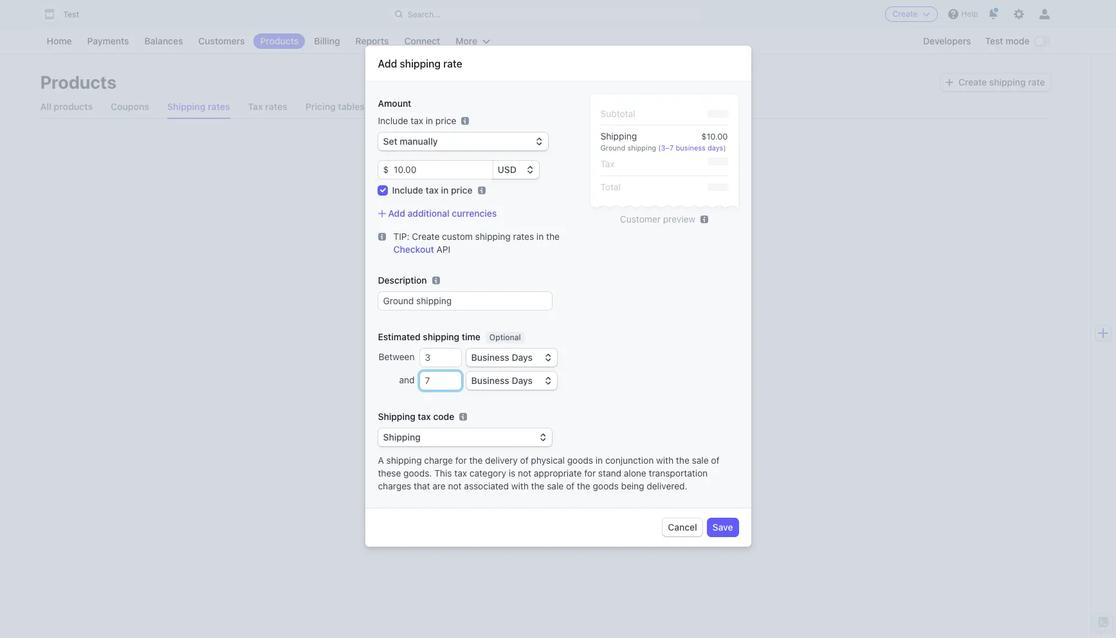 Task type: vqa. For each thing, say whether or not it's contained in the screenshot.
the topmost svg image
yes



Task type: describe. For each thing, give the bounding box(es) containing it.
are
[[433, 481, 446, 492]]

developers
[[924, 35, 972, 46]]

0 vertical spatial include
[[378, 115, 408, 126]]

tip: create custom shipping rates in the checkout api
[[394, 231, 560, 255]]

tables
[[338, 101, 365, 112]]

pricing
[[306, 101, 336, 112]]

test for test mode
[[986, 35, 1004, 46]]

3–7
[[661, 144, 674, 152]]

create down developers link
[[959, 77, 988, 88]]

goods.
[[404, 468, 432, 479]]

use
[[530, 307, 544, 318]]

0 vertical spatial include tax in price
[[378, 115, 457, 126]]

0 horizontal spatial create shipping rate button
[[417, 366, 527, 384]]

tax left code
[[418, 411, 431, 422]]

shipping rates link
[[167, 95, 230, 118]]

tax inside a shipping charge for the delivery of physical goods in conjunction with the sale of these goods. this tax category is not appropriate for stand alone transportation charges that are not associated with the sale of the goods being delivered.
[[455, 468, 467, 479]]

a shipping charge for the delivery of physical goods in conjunction with the sale of these goods. this tax category is not appropriate for stand alone transportation charges that are not associated with the sale of the goods being delivered.
[[378, 455, 720, 492]]

min text field
[[420, 349, 461, 367]]

billing link
[[308, 33, 347, 49]]

shipping up use
[[502, 287, 554, 302]]

pricing tables
[[306, 101, 365, 112]]

in inside a shipping charge for the delivery of physical goods in conjunction with the sale of these goods. this tax category is not appropriate for stand alone transportation charges that are not associated with the sale of the goods being delivered.
[[596, 455, 603, 466]]

test for test
[[63, 10, 79, 19]]

estimated
[[378, 331, 421, 342]]

ground shipping ( 3–7 business days )
[[601, 144, 726, 152]]

0 vertical spatial goods
[[568, 455, 594, 466]]

shipping inside a shipping charge for the delivery of physical goods in conjunction with the sale of these goods. this tax category is not appropriate for stand alone transportation charges that are not associated with the sale of the goods being delivered.
[[387, 455, 422, 466]]

amount
[[378, 98, 412, 109]]

customers'
[[588, 307, 634, 318]]

0 vertical spatial for
[[456, 455, 467, 466]]

max text field
[[420, 372, 461, 390]]

first
[[474, 287, 499, 302]]

time
[[462, 331, 481, 342]]

more
[[456, 35, 478, 46]]

payments link
[[81, 33, 136, 49]]

1 vertical spatial price
[[451, 185, 473, 196]]

estimated shipping time
[[378, 331, 481, 342]]

between
[[379, 351, 415, 362]]

test mode
[[986, 35, 1030, 46]]

charge
[[424, 455, 453, 466]]

1 horizontal spatial with
[[657, 455, 674, 466]]

add shipping rate
[[378, 58, 463, 70]]

0 horizontal spatial of
[[520, 455, 529, 466]]

$10.00
[[702, 131, 728, 142]]

rate down more
[[444, 58, 463, 70]]

shipping inside shipping dropdown button
[[383, 432, 421, 443]]

developers link
[[917, 33, 978, 49]]

checkout link
[[394, 244, 434, 255]]

create inside button
[[893, 9, 918, 19]]

0 vertical spatial your
[[444, 287, 471, 302]]

optional
[[490, 333, 521, 342]]

ground
[[601, 144, 626, 152]]

notifications image
[[989, 9, 999, 19]]

reports
[[356, 35, 389, 46]]

is
[[509, 468, 516, 479]]

svg image for create shipping rate
[[946, 79, 954, 86]]

add additional currencies button
[[378, 207, 497, 220]]

customer
[[620, 214, 661, 225]]

0 vertical spatial price
[[436, 115, 457, 126]]

shipping down connect link
[[400, 58, 441, 70]]

code
[[434, 411, 455, 422]]

the inside tip: create custom shipping rates in the checkout api
[[547, 231, 560, 242]]

coupons link
[[111, 95, 149, 118]]

products link
[[254, 33, 305, 49]]

a
[[378, 455, 384, 466]]

shipping down time on the bottom left of page
[[466, 369, 502, 380]]

balances
[[145, 35, 183, 46]]

connect link
[[398, 33, 447, 49]]

tax down 0.00 text box
[[426, 185, 439, 196]]

rates inside specify shipping rates and use it on your customers' receipts, invoices, and checkout sessions.
[[488, 307, 509, 318]]

$ button
[[378, 161, 389, 179]]

shipping inside specify shipping rates and use it on your customers' receipts, invoices, and checkout sessions.
[[450, 307, 486, 318]]

your inside specify shipping rates and use it on your customers' receipts, invoices, and checkout sessions.
[[567, 307, 586, 318]]

save button
[[708, 519, 739, 537]]

1 horizontal spatial of
[[566, 481, 575, 492]]

rate down the mode
[[1029, 77, 1046, 88]]

1 vertical spatial include tax in price
[[392, 185, 473, 196]]

additional
[[408, 208, 450, 219]]

this
[[435, 468, 452, 479]]

shipping down the 'invoices,'
[[423, 331, 460, 342]]

rates inside the shipping rates link
[[208, 101, 230, 112]]

delivered.
[[647, 481, 688, 492]]

0 horizontal spatial create shipping rate
[[435, 369, 521, 380]]

customers
[[199, 35, 245, 46]]

cancel
[[668, 522, 698, 533]]

save
[[713, 522, 733, 533]]

shipping tax code
[[378, 411, 455, 422]]

learn more
[[417, 338, 465, 349]]

search…
[[408, 9, 441, 19]]

business
[[676, 144, 706, 152]]

being
[[621, 481, 645, 492]]

appropriate
[[534, 468, 582, 479]]

all products link
[[40, 95, 93, 118]]

0.00 text field
[[389, 161, 493, 179]]

1 horizontal spatial create shipping rate button
[[941, 73, 1051, 91]]

billing
[[314, 35, 340, 46]]

tax down amount on the top of page
[[411, 115, 424, 126]]



Task type: locate. For each thing, give the bounding box(es) containing it.
1 horizontal spatial not
[[518, 468, 532, 479]]

0 horizontal spatial and
[[399, 375, 415, 386]]

on
[[555, 307, 565, 318]]

include tax in price down amount on the top of page
[[378, 115, 457, 126]]

1 vertical spatial create shipping rate
[[435, 369, 521, 380]]

1 vertical spatial create shipping rate button
[[417, 366, 527, 384]]

alone
[[624, 468, 647, 479]]

0 vertical spatial add
[[378, 58, 397, 70]]

home
[[47, 35, 72, 46]]

0 vertical spatial svg image
[[946, 79, 954, 86]]

coupons
[[111, 101, 149, 112]]

products up 'products'
[[40, 71, 117, 93]]

category
[[470, 468, 507, 479]]

rates inside 'tax rates' link
[[265, 101, 288, 112]]

sale
[[692, 455, 709, 466], [547, 481, 564, 492]]

test left the mode
[[986, 35, 1004, 46]]

create shipping rate button down more
[[417, 366, 527, 384]]

shipping up a on the bottom left
[[378, 411, 416, 422]]

checkout up optional
[[473, 320, 513, 331]]

tax rates
[[248, 101, 288, 112]]

custom
[[442, 231, 473, 242]]

api
[[437, 244, 451, 255]]

payments
[[87, 35, 129, 46]]

0 vertical spatial checkout
[[394, 244, 434, 255]]

tab list
[[40, 95, 1051, 119]]

transportation
[[649, 468, 708, 479]]

in inside tip: create custom shipping rates in the checkout api
[[537, 231, 544, 242]]

rate
[[444, 58, 463, 70], [1029, 77, 1046, 88], [557, 287, 581, 302], [504, 369, 521, 380]]

checkout inside tip: create custom shipping rates in the checkout api
[[394, 244, 434, 255]]

products
[[54, 101, 93, 112]]

create shipping rate button
[[941, 73, 1051, 91], [417, 366, 527, 384]]

connect
[[405, 35, 441, 46]]

goods down stand
[[593, 481, 619, 492]]

conjunction
[[606, 455, 654, 466]]

not right is at the left
[[518, 468, 532, 479]]

1 vertical spatial goods
[[593, 481, 619, 492]]

home link
[[40, 33, 78, 49]]

add up specify
[[417, 287, 441, 302]]

shipping rates
[[167, 101, 230, 112]]

total
[[601, 182, 621, 192]]

1 vertical spatial sale
[[547, 481, 564, 492]]

tax down ground
[[601, 158, 615, 169]]

create shipping rate
[[959, 77, 1046, 88], [435, 369, 521, 380]]

rate down optional
[[504, 369, 521, 380]]

0 vertical spatial with
[[657, 455, 674, 466]]

reports link
[[349, 33, 396, 49]]

0 horizontal spatial for
[[456, 455, 467, 466]]

for left stand
[[585, 468, 596, 479]]

add for add shipping rate
[[378, 58, 397, 70]]

learn more link
[[417, 338, 674, 350]]

currencies
[[452, 208, 497, 219]]

shipping right the coupons
[[167, 101, 206, 112]]

1 horizontal spatial svg image
[[946, 79, 954, 86]]

your left first
[[444, 287, 471, 302]]

goods up the appropriate
[[568, 455, 594, 466]]

1 vertical spatial checkout
[[473, 320, 513, 331]]

1 horizontal spatial test
[[986, 35, 1004, 46]]

Description text field
[[378, 292, 552, 310]]

0 vertical spatial sale
[[692, 455, 709, 466]]

sale down the appropriate
[[547, 481, 564, 492]]

cancel button
[[663, 519, 703, 537]]

1 horizontal spatial checkout
[[473, 320, 513, 331]]

and
[[512, 307, 527, 318], [455, 320, 471, 331], [399, 375, 415, 386]]

1 vertical spatial include
[[392, 185, 423, 196]]

for
[[456, 455, 467, 466], [585, 468, 596, 479]]

rates down add your first shipping rate
[[488, 307, 509, 318]]

for right charge on the bottom of the page
[[456, 455, 467, 466]]

checkout inside specify shipping rates and use it on your customers' receipts, invoices, and checkout sessions.
[[473, 320, 513, 331]]

create inside tip: create custom shipping rates in the checkout api
[[412, 231, 440, 242]]

include tax in price
[[378, 115, 457, 126], [392, 185, 473, 196]]

pricing tables link
[[306, 95, 365, 118]]

stand
[[599, 468, 622, 479]]

add inside button
[[388, 208, 405, 219]]

0 horizontal spatial products
[[40, 71, 117, 93]]

2 horizontal spatial and
[[512, 307, 527, 318]]

rates left pricing
[[265, 101, 288, 112]]

1 vertical spatial for
[[585, 468, 596, 479]]

include up additional
[[392, 185, 423, 196]]

checkout down tip:
[[394, 244, 434, 255]]

shipping up goods.
[[387, 455, 422, 466]]

0 vertical spatial tax
[[248, 101, 263, 112]]

that
[[414, 481, 430, 492]]

mode
[[1006, 35, 1030, 46]]

physical
[[531, 455, 565, 466]]

add additional currencies
[[388, 208, 497, 219]]

test inside button
[[63, 10, 79, 19]]

svg image left tip:
[[378, 233, 386, 241]]

customers link
[[192, 33, 251, 49]]

1 vertical spatial with
[[512, 481, 529, 492]]

add for add your first shipping rate
[[417, 287, 441, 302]]

1 vertical spatial test
[[986, 35, 1004, 46]]

shipping left "("
[[628, 144, 657, 152]]

add up tip:
[[388, 208, 405, 219]]

create down min text field
[[435, 369, 463, 380]]

create shipping rate button down test mode
[[941, 73, 1051, 91]]

shipping down currencies
[[475, 231, 511, 242]]

products left billing
[[260, 35, 299, 46]]

1 horizontal spatial for
[[585, 468, 596, 479]]

1 horizontal spatial tax
[[601, 158, 615, 169]]

1 horizontal spatial sale
[[692, 455, 709, 466]]

svg image for tip: create custom shipping rates in the
[[378, 233, 386, 241]]

0 vertical spatial and
[[512, 307, 527, 318]]

delivery
[[485, 455, 518, 466]]

and left use
[[512, 307, 527, 318]]

specify shipping rates and use it on your customers' receipts, invoices, and checkout sessions.
[[417, 307, 673, 331]]

1 horizontal spatial and
[[455, 320, 471, 331]]

tip:
[[394, 231, 410, 242]]

with
[[657, 455, 674, 466], [512, 481, 529, 492]]

shipping down shipping tax code
[[383, 432, 421, 443]]

tax for tax
[[601, 158, 615, 169]]

create shipping rate down time on the bottom left of page
[[435, 369, 521, 380]]

receipts,
[[637, 307, 673, 318]]

customer preview
[[620, 214, 696, 225]]

svg image
[[946, 79, 954, 86], [378, 233, 386, 241]]

add for add additional currencies
[[388, 208, 405, 219]]

more button
[[450, 33, 497, 49]]

1 horizontal spatial products
[[260, 35, 299, 46]]

include down amount on the top of page
[[378, 115, 408, 126]]

create up checkout link
[[412, 231, 440, 242]]

not
[[518, 468, 532, 479], [448, 481, 462, 492]]

0 vertical spatial create shipping rate button
[[941, 73, 1051, 91]]

0 horizontal spatial tax
[[248, 101, 263, 112]]

create shipping rate down test mode
[[959, 77, 1046, 88]]

learn
[[417, 338, 441, 349]]

tax for tax rates
[[248, 101, 263, 112]]

1 horizontal spatial your
[[567, 307, 586, 318]]

create button
[[886, 6, 939, 22]]

0 horizontal spatial not
[[448, 481, 462, 492]]

specify
[[417, 307, 448, 318]]

0 vertical spatial create shipping rate
[[959, 77, 1046, 88]]

tax right this
[[455, 468, 467, 479]]

test button
[[40, 5, 92, 23]]

not right are
[[448, 481, 462, 492]]

1 horizontal spatial create shipping rate
[[959, 77, 1046, 88]]

tax right shipping rates on the left top of page
[[248, 101, 263, 112]]

price up currencies
[[451, 185, 473, 196]]

and up time on the bottom left of page
[[455, 320, 471, 331]]

all products
[[40, 101, 93, 112]]

tax
[[411, 115, 424, 126], [426, 185, 439, 196], [418, 411, 431, 422], [455, 468, 467, 479]]

rates up add your first shipping rate
[[513, 231, 534, 242]]

1 vertical spatial your
[[567, 307, 586, 318]]

2 horizontal spatial of
[[711, 455, 720, 466]]

2 vertical spatial and
[[399, 375, 415, 386]]

)
[[724, 144, 726, 152]]

add your first shipping rate
[[417, 287, 581, 302]]

0 horizontal spatial checkout
[[394, 244, 434, 255]]

1 vertical spatial add
[[388, 208, 405, 219]]

(
[[659, 144, 661, 152]]

subtotal
[[601, 108, 636, 119]]

rates left the tax rates
[[208, 101, 230, 112]]

description
[[378, 275, 427, 286]]

svg image
[[422, 371, 430, 379]]

balances link
[[138, 33, 190, 49]]

$
[[383, 164, 389, 175]]

these
[[378, 468, 401, 479]]

create up developers link
[[893, 9, 918, 19]]

and left svg icon
[[399, 375, 415, 386]]

preview
[[663, 214, 696, 225]]

1 vertical spatial tax
[[601, 158, 615, 169]]

svg image down developers link
[[946, 79, 954, 86]]

add
[[378, 58, 397, 70], [388, 208, 405, 219], [417, 287, 441, 302]]

0 horizontal spatial with
[[512, 481, 529, 492]]

include tax in price down 0.00 text box
[[392, 185, 473, 196]]

1 vertical spatial and
[[455, 320, 471, 331]]

0 horizontal spatial sale
[[547, 481, 564, 492]]

shipping down test mode
[[990, 77, 1026, 88]]

all
[[40, 101, 51, 112]]

0 horizontal spatial your
[[444, 287, 471, 302]]

charges
[[378, 481, 411, 492]]

checkout
[[394, 244, 434, 255], [473, 320, 513, 331]]

1 vertical spatial not
[[448, 481, 462, 492]]

rate up on
[[557, 287, 581, 302]]

shipping up ground
[[601, 131, 637, 142]]

add down reports link
[[378, 58, 397, 70]]

shipping inside tip: create custom shipping rates in the checkout api
[[475, 231, 511, 242]]

products
[[260, 35, 299, 46], [40, 71, 117, 93]]

0 vertical spatial products
[[260, 35, 299, 46]]

shipping
[[400, 58, 441, 70], [990, 77, 1026, 88], [628, 144, 657, 152], [475, 231, 511, 242], [502, 287, 554, 302], [450, 307, 486, 318], [423, 331, 460, 342], [466, 369, 502, 380], [387, 455, 422, 466]]

associated
[[464, 481, 509, 492]]

sale up transportation
[[692, 455, 709, 466]]

0 vertical spatial not
[[518, 468, 532, 479]]

price up 0.00 text box
[[436, 115, 457, 126]]

2 vertical spatial add
[[417, 287, 441, 302]]

0 horizontal spatial test
[[63, 10, 79, 19]]

sessions.
[[516, 320, 555, 331]]

your right on
[[567, 307, 586, 318]]

Search… search field
[[387, 6, 704, 22]]

with down is at the left
[[512, 481, 529, 492]]

with up transportation
[[657, 455, 674, 466]]

usd
[[498, 164, 517, 175]]

tax rates link
[[248, 95, 288, 118]]

days
[[708, 144, 724, 152]]

tab list containing all products
[[40, 95, 1051, 119]]

0 vertical spatial test
[[63, 10, 79, 19]]

0 horizontal spatial svg image
[[378, 233, 386, 241]]

shipping up time on the bottom left of page
[[450, 307, 486, 318]]

1 vertical spatial products
[[40, 71, 117, 93]]

invoices,
[[417, 320, 453, 331]]

it
[[547, 307, 552, 318]]

rates
[[208, 101, 230, 112], [265, 101, 288, 112], [513, 231, 534, 242], [488, 307, 509, 318]]

test up home at the left top
[[63, 10, 79, 19]]

shipping inside the shipping rates link
[[167, 101, 206, 112]]

1 vertical spatial svg image
[[378, 233, 386, 241]]

rates inside tip: create custom shipping rates in the checkout api
[[513, 231, 534, 242]]



